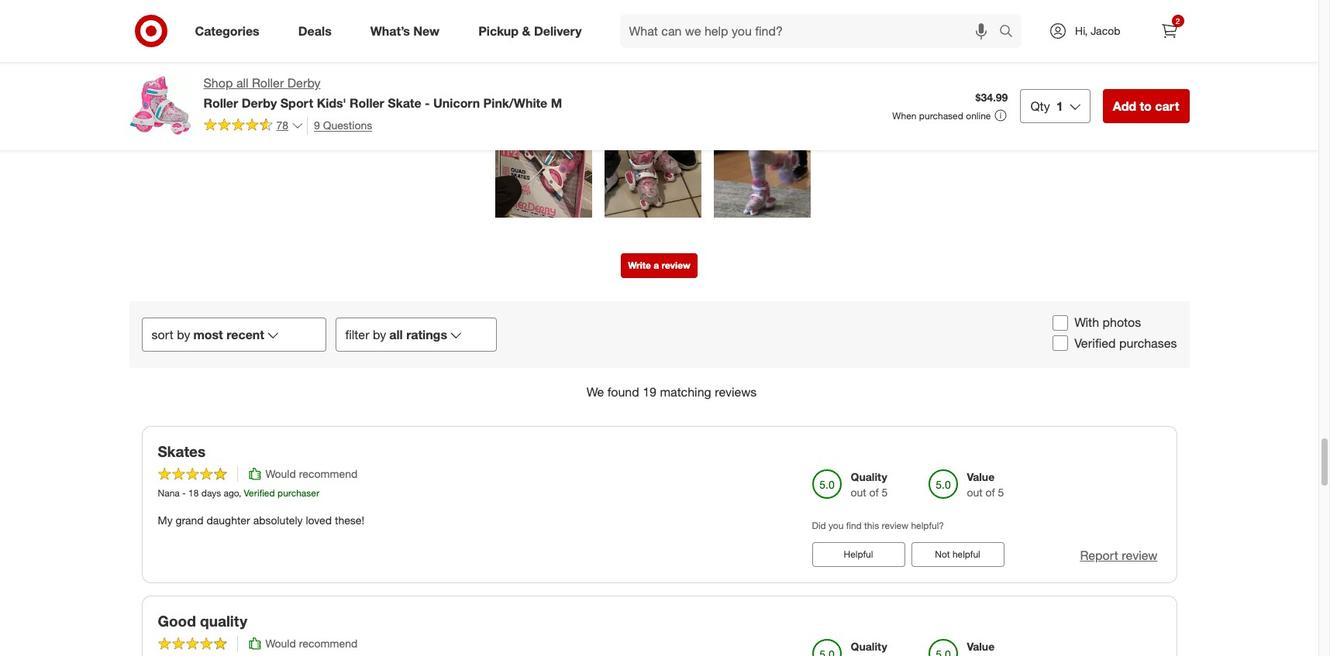 Task type: vqa. For each thing, say whether or not it's contained in the screenshot.
Did you find this review helpful?
yes



Task type: locate. For each thing, give the bounding box(es) containing it.
verified
[[1075, 336, 1116, 351], [244, 488, 275, 500]]

roller up sport
[[252, 75, 284, 91]]

0 vertical spatial would
[[266, 468, 296, 481]]

unicorn
[[433, 95, 480, 111]]

9 questions
[[314, 119, 372, 132]]

1 vertical spatial would recommend
[[266, 638, 358, 651]]

by right filter
[[373, 327, 386, 343]]

recent
[[227, 327, 264, 343]]

filter by all ratings
[[345, 327, 447, 343]]

all right shop
[[236, 75, 249, 91]]

would
[[266, 468, 296, 481], [266, 638, 296, 651]]

1
[[1057, 98, 1064, 114]]

1 horizontal spatial by
[[373, 327, 386, 343]]

1 would recommend from the top
[[266, 468, 358, 481]]

skate
[[388, 95, 422, 111]]

value out of 5
[[698, 20, 735, 48], [967, 471, 1004, 500]]

review right 'report'
[[1122, 548, 1158, 563]]

9 questions link
[[307, 117, 372, 135]]

1 vertical spatial all
[[389, 327, 403, 343]]

0 horizontal spatial roller
[[204, 95, 238, 111]]

1 horizontal spatial review
[[882, 521, 909, 532]]

0 horizontal spatial review
[[662, 260, 691, 272]]

0 vertical spatial would recommend
[[266, 468, 358, 481]]

1 vertical spatial value out of 5
[[967, 471, 1004, 500]]

- left 18
[[182, 488, 186, 500]]

0 horizontal spatial -
[[182, 488, 186, 500]]

most
[[193, 327, 223, 343]]

78 link
[[204, 117, 304, 136]]

quality out of 5 up this
[[851, 471, 888, 500]]

1 horizontal spatial roller
[[252, 75, 284, 91]]

derby up sport
[[287, 75, 321, 91]]

1 by from the left
[[177, 327, 190, 343]]

when purchased online
[[893, 110, 991, 122]]

0 vertical spatial all
[[236, 75, 249, 91]]

hi,
[[1076, 24, 1088, 37]]

quality
[[582, 20, 619, 33], [851, 471, 888, 484], [200, 612, 247, 630], [851, 641, 888, 654]]

1 horizontal spatial all
[[389, 327, 403, 343]]

1 vertical spatial would
[[266, 638, 296, 651]]

these!
[[335, 514, 365, 527]]

2 by from the left
[[373, 327, 386, 343]]

1 vertical spatial derby
[[242, 95, 277, 111]]

2 vertical spatial review
[[1122, 548, 1158, 563]]

by for sort by
[[177, 327, 190, 343]]

verified right ,
[[244, 488, 275, 500]]

would recommend
[[266, 468, 358, 481], [266, 638, 358, 651]]

a
[[654, 260, 659, 272]]

2 horizontal spatial roller
[[350, 95, 384, 111]]

by right sort
[[177, 327, 190, 343]]

,
[[239, 488, 241, 500]]

0 horizontal spatial value out of 5
[[698, 20, 735, 48]]

1 vertical spatial review
[[882, 521, 909, 532]]

review right a
[[662, 260, 691, 272]]

quality out of 5
[[582, 20, 619, 48], [851, 471, 888, 500]]

my
[[158, 514, 173, 527]]

shop
[[204, 75, 233, 91]]

not
[[935, 549, 950, 560]]

purchased
[[920, 110, 964, 122]]

guest review image 2 of 3, zoom in image
[[605, 121, 702, 218]]

1 horizontal spatial verified
[[1075, 336, 1116, 351]]

did you find this review helpful?
[[812, 521, 944, 532]]

0 horizontal spatial by
[[177, 327, 190, 343]]

this
[[865, 521, 879, 532]]

0 horizontal spatial all
[[236, 75, 249, 91]]

-
[[425, 95, 430, 111], [182, 488, 186, 500]]

pickup & delivery link
[[465, 14, 601, 48]]

filter
[[345, 327, 370, 343]]

2 would from the top
[[266, 638, 296, 651]]

ratings
[[406, 327, 447, 343]]

1 vertical spatial verified
[[244, 488, 275, 500]]

all
[[236, 75, 249, 91], [389, 327, 403, 343]]

1 horizontal spatial derby
[[287, 75, 321, 91]]

helpful button
[[812, 542, 905, 567]]

derby
[[287, 75, 321, 91], [242, 95, 277, 111]]

of
[[601, 35, 610, 48], [717, 35, 726, 48], [870, 487, 879, 500], [986, 487, 995, 500]]

roller down shop
[[204, 95, 238, 111]]

write a review
[[628, 260, 691, 272]]

review right this
[[882, 521, 909, 532]]

qty 1
[[1031, 98, 1064, 114]]

add to cart
[[1113, 98, 1180, 114]]

by
[[177, 327, 190, 343], [373, 327, 386, 343]]

5
[[613, 35, 619, 48], [729, 35, 735, 48], [882, 487, 888, 500], [998, 487, 1004, 500]]

ago
[[224, 488, 239, 500]]

m
[[551, 95, 562, 111]]

did
[[812, 521, 826, 532]]

not helpful button
[[911, 542, 1005, 567]]

with
[[1075, 315, 1100, 330]]

2 would recommend from the top
[[266, 638, 358, 651]]

&
[[522, 23, 531, 38]]

1 vertical spatial quality out of 5
[[851, 471, 888, 500]]

write a review button
[[621, 254, 698, 279]]

nana - 18 days ago , verified purchaser
[[158, 488, 319, 500]]

0 vertical spatial -
[[425, 95, 430, 111]]

grand
[[176, 514, 204, 527]]

0 vertical spatial recommend
[[299, 468, 358, 481]]

search button
[[993, 14, 1030, 51]]

- right skate
[[425, 95, 430, 111]]

purchases
[[1120, 336, 1177, 351]]

derby up 78 link
[[242, 95, 277, 111]]

hi, jacob
[[1076, 24, 1121, 37]]

19
[[643, 385, 657, 400]]

all left ratings on the left of the page
[[389, 327, 403, 343]]

out
[[582, 35, 598, 48], [698, 35, 714, 48], [851, 487, 867, 500], [967, 487, 983, 500]]

daughter
[[207, 514, 250, 527]]

roller up questions
[[350, 95, 384, 111]]

add to cart button
[[1103, 89, 1190, 123]]

0 horizontal spatial quality out of 5
[[582, 20, 619, 48]]

recommend
[[299, 468, 358, 481], [299, 638, 358, 651]]

sort by most recent
[[152, 327, 264, 343]]

good
[[158, 612, 196, 630]]

1 vertical spatial -
[[182, 488, 186, 500]]

helpful?
[[911, 521, 944, 532]]

quality out of 5 right &
[[582, 20, 619, 48]]

delivery
[[534, 23, 582, 38]]

1 vertical spatial recommend
[[299, 638, 358, 651]]

roller
[[252, 75, 284, 91], [204, 95, 238, 111], [350, 95, 384, 111]]

what's new
[[370, 23, 440, 38]]

image of roller derby sport kids' roller skate - unicorn pink/white m image
[[129, 74, 191, 136]]

verified down with
[[1075, 336, 1116, 351]]

1 horizontal spatial -
[[425, 95, 430, 111]]



Task type: describe. For each thing, give the bounding box(es) containing it.
2 link
[[1153, 14, 1187, 48]]

not helpful
[[935, 549, 981, 560]]

9
[[314, 119, 320, 132]]

deals link
[[285, 14, 351, 48]]

categories
[[195, 23, 260, 38]]

report review
[[1080, 548, 1158, 563]]

sport
[[280, 95, 313, 111]]

absolutely
[[253, 514, 303, 527]]

we found 19 matching reviews
[[587, 385, 757, 400]]

good quality
[[158, 612, 247, 630]]

0 vertical spatial derby
[[287, 75, 321, 91]]

2
[[1176, 16, 1180, 26]]

0 vertical spatial value
[[698, 20, 726, 33]]

pickup
[[479, 23, 519, 38]]

days
[[201, 488, 221, 500]]

skates
[[158, 443, 206, 460]]

0 horizontal spatial derby
[[242, 95, 277, 111]]

0 vertical spatial value out of 5
[[698, 20, 735, 48]]

Verified purchases checkbox
[[1053, 336, 1069, 352]]

2 recommend from the top
[[299, 638, 358, 651]]

when
[[893, 110, 917, 122]]

online
[[966, 110, 991, 122]]

1 vertical spatial value
[[967, 471, 995, 484]]

search
[[993, 24, 1030, 40]]

shop all roller derby roller derby sport kids' roller skate - unicorn pink/white m
[[204, 75, 562, 111]]

categories link
[[182, 14, 279, 48]]

report
[[1080, 548, 1119, 563]]

0 horizontal spatial verified
[[244, 488, 275, 500]]

sort
[[152, 327, 174, 343]]

reviews
[[715, 385, 757, 400]]

0 vertical spatial verified
[[1075, 336, 1116, 351]]

helpful
[[953, 549, 981, 560]]

find
[[847, 521, 862, 532]]

what's new link
[[357, 14, 459, 48]]

my grand daughter absolutely loved these!
[[158, 514, 365, 527]]

what's
[[370, 23, 410, 38]]

nana
[[158, 488, 180, 500]]

questions
[[323, 119, 372, 132]]

guest review image 1 of 3, zoom in image
[[495, 121, 592, 218]]

to
[[1140, 98, 1152, 114]]

found
[[608, 385, 640, 400]]

1 would from the top
[[266, 468, 296, 481]]

kids'
[[317, 95, 346, 111]]

jacob
[[1091, 24, 1121, 37]]

by for filter by
[[373, 327, 386, 343]]

loved
[[306, 514, 332, 527]]

photos
[[1103, 315, 1142, 330]]

with photos
[[1075, 315, 1142, 330]]

all inside shop all roller derby roller derby sport kids' roller skate - unicorn pink/white m
[[236, 75, 249, 91]]

1 horizontal spatial value out of 5
[[967, 471, 1004, 500]]

you
[[829, 521, 844, 532]]

pickup & delivery
[[479, 23, 582, 38]]

verified purchases
[[1075, 336, 1177, 351]]

What can we help you find? suggestions appear below search field
[[620, 14, 1003, 48]]

we
[[587, 385, 604, 400]]

- inside shop all roller derby roller derby sport kids' roller skate - unicorn pink/white m
[[425, 95, 430, 111]]

0 vertical spatial review
[[662, 260, 691, 272]]

78
[[276, 119, 289, 132]]

18
[[189, 488, 199, 500]]

1 horizontal spatial quality out of 5
[[851, 471, 888, 500]]

add
[[1113, 98, 1137, 114]]

helpful
[[844, 549, 873, 560]]

cart
[[1156, 98, 1180, 114]]

2 horizontal spatial review
[[1122, 548, 1158, 563]]

purchaser
[[278, 488, 319, 500]]

guest review image 3 of 3, zoom in image
[[714, 121, 811, 218]]

2 vertical spatial value
[[967, 641, 995, 654]]

pink/white
[[484, 95, 548, 111]]

write
[[628, 260, 651, 272]]

qty
[[1031, 98, 1050, 114]]

1 recommend from the top
[[299, 468, 358, 481]]

new
[[414, 23, 440, 38]]

0 vertical spatial quality out of 5
[[582, 20, 619, 48]]

matching
[[660, 385, 712, 400]]

With photos checkbox
[[1053, 315, 1069, 331]]

deals
[[298, 23, 332, 38]]

$34.99
[[976, 91, 1008, 104]]

report review button
[[1080, 547, 1158, 565]]



